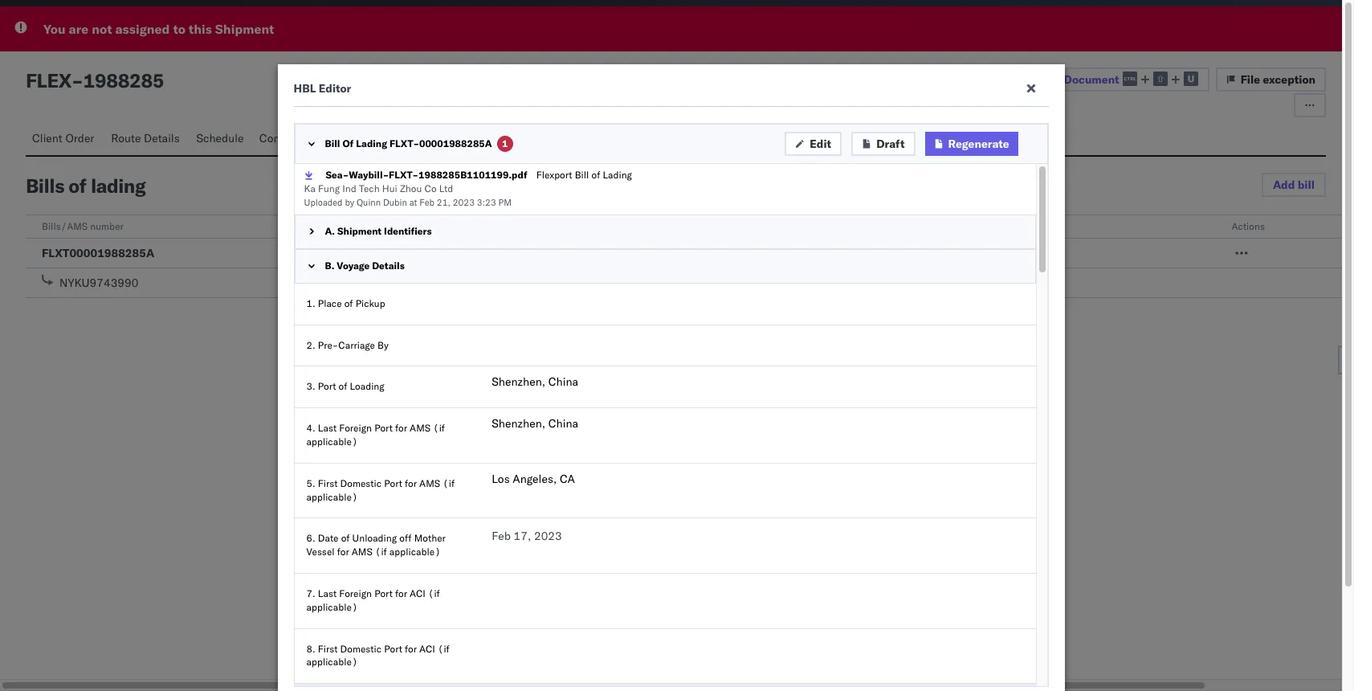 Task type: locate. For each thing, give the bounding box(es) containing it.
1 domestic from the top
[[340, 477, 382, 489]]

5. first domestic port for ams (if applicable)
[[307, 477, 455, 503]]

foreign inside 4. last foreign port for ams (if applicable)
[[339, 422, 372, 434]]

for up 5. first domestic port for ams (if applicable)
[[395, 422, 407, 434]]

for inside 6. date of unloading off mother vessel for ams (if applicable)
[[337, 546, 349, 558]]

foreign
[[339, 422, 372, 434], [339, 587, 372, 600]]

1 vertical spatial foreign
[[339, 587, 372, 600]]

1 vertical spatial domestic
[[340, 643, 382, 655]]

last right the 4.
[[318, 422, 337, 434]]

1 horizontal spatial details
[[372, 260, 405, 272]]

last for 4.
[[318, 422, 337, 434]]

3. port of loading
[[307, 380, 385, 392]]

china
[[549, 375, 579, 389], [549, 416, 579, 431]]

0 vertical spatial details
[[144, 131, 180, 145]]

3.
[[307, 380, 316, 392]]

regenerate button
[[925, 132, 1019, 156]]

actions
[[1232, 220, 1266, 232]]

(if inside 7. last foreign port for aci (if applicable)
[[428, 587, 440, 600]]

client
[[32, 131, 62, 145]]

2023 right 17,
[[534, 529, 562, 544]]

for for 8. first domestic port for aci (if applicable)
[[405, 643, 417, 655]]

for up 'off'
[[405, 477, 417, 489]]

bill for bill type
[[339, 220, 354, 232]]

flexport
[[537, 169, 573, 181]]

0 vertical spatial first
[[318, 477, 338, 489]]

0 horizontal spatial details
[[144, 131, 180, 145]]

bol button
[[325, 124, 360, 155]]

(if
[[433, 422, 445, 434], [443, 477, 455, 489], [375, 546, 387, 558], [428, 587, 440, 600], [438, 643, 450, 655]]

0 horizontal spatial shipment
[[215, 21, 274, 37]]

last inside 4. last foreign port for ams (if applicable)
[[318, 422, 337, 434]]

shenzhen, china for 4. last foreign port for ams (if applicable)
[[492, 416, 579, 431]]

aci inside 7. last foreign port for aci (if applicable)
[[410, 587, 426, 600]]

1 vertical spatial bill
[[575, 169, 589, 181]]

2 china from the top
[[549, 416, 579, 431]]

ams for los angeles, ca
[[420, 477, 441, 489]]

ams down unloading
[[352, 546, 373, 558]]

ams inside 4. last foreign port for ams (if applicable)
[[410, 422, 431, 434]]

feb right at
[[420, 197, 435, 208]]

bill left the of
[[325, 137, 340, 149]]

for for 4. last foreign port for ams (if applicable)
[[395, 422, 407, 434]]

bol
[[332, 131, 354, 145]]

aci down 'off'
[[410, 587, 426, 600]]

last right 7.
[[318, 587, 337, 600]]

applicable) inside 7. last foreign port for aci (if applicable)
[[307, 601, 358, 613]]

feb
[[420, 197, 435, 208], [492, 529, 511, 544]]

route details button
[[105, 124, 190, 155]]

0 vertical spatial domestic
[[340, 477, 382, 489]]

port down 7. last foreign port for aci (if applicable)
[[384, 643, 403, 655]]

assignees button
[[500, 124, 568, 155]]

port down loading
[[375, 422, 393, 434]]

for inside "8. first domestic port for aci (if applicable)"
[[405, 643, 417, 655]]

applicable) down the 8.
[[307, 656, 358, 668]]

off
[[400, 532, 412, 544]]

1 china from the top
[[549, 375, 579, 389]]

route
[[111, 131, 141, 145]]

2 domestic from the top
[[340, 643, 382, 655]]

applicable) inside 6. date of unloading off mother vessel for ams (if applicable)
[[390, 546, 441, 558]]

this
[[189, 21, 212, 37]]

add bill button
[[1263, 173, 1327, 197]]

1 vertical spatial details
[[372, 260, 405, 272]]

by
[[345, 197, 355, 208]]

bill for bill of lading flxt-00001988285a
[[325, 137, 340, 149]]

of for 1.
[[345, 297, 353, 309]]

0 vertical spatial last
[[318, 422, 337, 434]]

feb left 17,
[[492, 529, 511, 544]]

applicable) inside 5. first domestic port for ams (if applicable)
[[307, 491, 358, 503]]

foreign inside 7. last foreign port for aci (if applicable)
[[339, 587, 372, 600]]

pm
[[499, 197, 512, 208]]

domestic inside 5. first domestic port for ams (if applicable)
[[340, 477, 382, 489]]

port down 6. date of unloading off mother vessel for ams (if applicable)
[[375, 587, 393, 600]]

china for 3. port of loading
[[549, 375, 579, 389]]

--
[[637, 246, 651, 260]]

bill
[[1299, 178, 1316, 192]]

1 vertical spatial aci
[[420, 643, 435, 655]]

bill of lading flxt-00001988285a
[[325, 137, 492, 149]]

file exception button
[[1216, 68, 1327, 92], [1216, 68, 1327, 92]]

foreign right 7.
[[339, 587, 372, 600]]

0 vertical spatial feb
[[420, 197, 435, 208]]

2 vertical spatial ams
[[352, 546, 373, 558]]

hui
[[382, 182, 398, 194]]

port down 4. last foreign port for ams (if applicable)
[[384, 477, 403, 489]]

foreign down 3. port of loading
[[339, 422, 372, 434]]

tech
[[359, 182, 380, 194]]

port for 4. last foreign port for ams (if applicable)
[[375, 422, 393, 434]]

applicable) inside "8. first domestic port for aci (if applicable)"
[[307, 656, 358, 668]]

aci for 8. first domestic port for aci (if applicable)
[[420, 643, 435, 655]]

1 horizontal spatial shipment
[[338, 225, 382, 237]]

0 horizontal spatial feb
[[420, 197, 435, 208]]

1 last from the top
[[318, 422, 337, 434]]

1 first from the top
[[318, 477, 338, 489]]

ams up 5. first domestic port for ams (if applicable)
[[410, 422, 431, 434]]

1 vertical spatial first
[[318, 643, 338, 655]]

0 vertical spatial shenzhen, china
[[492, 375, 579, 389]]

b. voyage details
[[325, 260, 405, 272]]

1 foreign from the top
[[339, 422, 372, 434]]

flxt- up zhou
[[389, 169, 419, 181]]

applicable) down 5.
[[307, 491, 358, 503]]

for inside 4. last foreign port for ams (if applicable)
[[395, 422, 407, 434]]

domestic inside "8. first domestic port for aci (if applicable)"
[[340, 643, 382, 655]]

lading right the of
[[356, 137, 387, 149]]

details
[[144, 131, 180, 145], [372, 260, 405, 272]]

foreign for 4.
[[339, 422, 372, 434]]

1 vertical spatial feb
[[492, 529, 511, 544]]

draft
[[877, 137, 905, 151]]

add
[[1274, 178, 1296, 192]]

port right 3.
[[318, 380, 336, 392]]

for inside 5. first domestic port for ams (if applicable)
[[405, 477, 417, 489]]

feb inside ka fung ind tech hui zhou co ltd uploaded by quinn dubin at feb 21, 2023 3:23 pm
[[420, 197, 435, 208]]

of for flexport
[[592, 169, 601, 181]]

2 shenzhen, from the top
[[492, 416, 546, 431]]

los angeles, ca
[[492, 472, 575, 486]]

applicable) down the 4.
[[307, 436, 358, 448]]

0 vertical spatial bill
[[325, 137, 340, 149]]

of right bills
[[69, 174, 86, 198]]

shipment right this
[[215, 21, 274, 37]]

domestic down 7. last foreign port for aci (if applicable)
[[340, 643, 382, 655]]

bill right a. on the left top of page
[[339, 220, 354, 232]]

port inside 4. last foreign port for ams (if applicable)
[[375, 422, 393, 434]]

0 vertical spatial shenzhen,
[[492, 375, 546, 389]]

7.
[[307, 587, 316, 600]]

upload
[[1023, 72, 1062, 86]]

first inside 5. first domestic port for ams (if applicable)
[[318, 477, 338, 489]]

port inside 7. last foreign port for aci (if applicable)
[[375, 587, 393, 600]]

details right voyage
[[372, 260, 405, 272]]

of left loading
[[339, 380, 348, 392]]

of right "date"
[[341, 532, 350, 544]]

bills
[[26, 174, 64, 198]]

(if inside 4. last foreign port for ams (if applicable)
[[433, 422, 445, 434]]

2 foreign from the top
[[339, 587, 372, 600]]

1 shenzhen, china from the top
[[492, 375, 579, 389]]

(if inside "8. first domestic port for aci (if applicable)"
[[438, 643, 450, 655]]

uploaded
[[304, 197, 343, 208]]

2 first from the top
[[318, 643, 338, 655]]

2 shenzhen, china from the top
[[492, 416, 579, 431]]

shenzhen, china
[[492, 375, 579, 389], [492, 416, 579, 431]]

shenzhen, for 3. port of loading
[[492, 375, 546, 389]]

2 vertical spatial bill
[[339, 220, 354, 232]]

messages button
[[434, 124, 500, 155]]

type
[[356, 220, 375, 232]]

flxt- up sea-waybill-flxt-1988285b1101199.pdf
[[390, 137, 419, 149]]

first inside "8. first domestic port for aci (if applicable)"
[[318, 643, 338, 655]]

2023 right 21, on the top left of the page
[[453, 197, 475, 208]]

edit
[[810, 137, 832, 151]]

first right 5.
[[318, 477, 338, 489]]

route details
[[111, 131, 180, 145]]

aci down 7. last foreign port for aci (if applicable)
[[420, 643, 435, 655]]

2.
[[307, 339, 316, 351]]

1 vertical spatial last
[[318, 587, 337, 600]]

1 shenzhen, from the top
[[492, 375, 546, 389]]

quinn
[[357, 197, 381, 208]]

0 vertical spatial ams
[[410, 422, 431, 434]]

1 vertical spatial flxt-
[[389, 169, 419, 181]]

by
[[378, 339, 389, 351]]

for down 7. last foreign port for aci (if applicable)
[[405, 643, 417, 655]]

dubin
[[383, 197, 407, 208]]

last
[[318, 422, 337, 434], [318, 587, 337, 600]]

order
[[65, 131, 94, 145]]

first
[[318, 477, 338, 489], [318, 643, 338, 655]]

- for flex
[[72, 68, 83, 92]]

0 vertical spatial aci
[[410, 587, 426, 600]]

1 vertical spatial ams
[[420, 477, 441, 489]]

angeles,
[[513, 472, 557, 486]]

applicable) down 7.
[[307, 601, 358, 613]]

last inside 7. last foreign port for aci (if applicable)
[[318, 587, 337, 600]]

for down "date"
[[337, 546, 349, 558]]

client order button
[[26, 124, 105, 155]]

lading right flexport
[[603, 169, 633, 181]]

for inside 7. last foreign port for aci (if applicable)
[[395, 587, 407, 600]]

first right the 8.
[[318, 643, 338, 655]]

voyage
[[337, 260, 370, 272]]

not
[[92, 21, 112, 37]]

pre-
[[318, 339, 339, 351]]

applicable) inside 4. last foreign port for ams (if applicable)
[[307, 436, 358, 448]]

ams up mother
[[420, 477, 441, 489]]

1 vertical spatial lading
[[603, 169, 633, 181]]

ams
[[410, 422, 431, 434], [420, 477, 441, 489], [352, 546, 373, 558]]

4. last foreign port for ams (if applicable)
[[307, 422, 445, 448]]

0 vertical spatial foreign
[[339, 422, 372, 434]]

hbl editor
[[294, 81, 351, 96]]

applicable) for 4. last foreign port for ams (if applicable)
[[307, 436, 358, 448]]

(if for 7. last foreign port for aci (if applicable)
[[428, 587, 440, 600]]

details right the route
[[144, 131, 180, 145]]

6. date of unloading off mother vessel for ams (if applicable)
[[307, 532, 446, 558]]

-
[[72, 68, 83, 92], [375, 246, 382, 260], [637, 246, 644, 260], [644, 246, 651, 260]]

1 vertical spatial shenzhen, china
[[492, 416, 579, 431]]

ams inside 5. first domestic port for ams (if applicable)
[[420, 477, 441, 489]]

0 vertical spatial lading
[[356, 137, 387, 149]]

1 vertical spatial china
[[549, 416, 579, 431]]

applicable) for 7. last foreign port for aci (if applicable)
[[307, 601, 358, 613]]

bill right flexport
[[575, 169, 589, 181]]

1 horizontal spatial lading
[[603, 169, 633, 181]]

2 last from the top
[[318, 587, 337, 600]]

17,
[[514, 529, 531, 544]]

aci inside "8. first domestic port for aci (if applicable)"
[[420, 643, 435, 655]]

flxt00001988285a
[[42, 246, 154, 260]]

of right the place
[[345, 297, 353, 309]]

1 horizontal spatial 2023
[[534, 529, 562, 544]]

0 vertical spatial shipment
[[215, 21, 274, 37]]

house
[[339, 246, 372, 260]]

0 vertical spatial 2023
[[453, 197, 475, 208]]

of inside 6. date of unloading off mother vessel for ams (if applicable)
[[341, 532, 350, 544]]

applicable)
[[307, 436, 358, 448], [307, 491, 358, 503], [390, 546, 441, 558], [307, 601, 358, 613], [307, 656, 358, 668]]

1 vertical spatial shenzhen,
[[492, 416, 546, 431]]

of
[[592, 169, 601, 181], [69, 174, 86, 198], [345, 297, 353, 309], [339, 380, 348, 392], [341, 532, 350, 544]]

a. shipment identifiers
[[325, 225, 432, 237]]

shenzhen,
[[492, 375, 546, 389], [492, 416, 546, 431]]

of right flexport
[[592, 169, 601, 181]]

1 vertical spatial shipment
[[338, 225, 382, 237]]

(if inside 6. date of unloading off mother vessel for ams (if applicable)
[[375, 546, 387, 558]]

6.
[[307, 532, 316, 544]]

0 vertical spatial china
[[549, 375, 579, 389]]

shipment up house
[[338, 225, 382, 237]]

pickup
[[356, 297, 385, 309]]

nyku9743990
[[59, 276, 139, 290]]

co
[[425, 182, 437, 194]]

applicable) for 5. first domestic port for ams (if applicable)
[[307, 491, 358, 503]]

b.
[[325, 260, 335, 272]]

(if inside 5. first domestic port for ams (if applicable)
[[443, 477, 455, 489]]

port inside 5. first domestic port for ams (if applicable)
[[384, 477, 403, 489]]

domestic right 5.
[[340, 477, 382, 489]]

for down 6. date of unloading off mother vessel for ams (if applicable)
[[395, 587, 407, 600]]

port inside "8. first domestic port for aci (if applicable)"
[[384, 643, 403, 655]]

2023
[[453, 197, 475, 208], [534, 529, 562, 544]]

containers
[[259, 131, 315, 145]]

applicable) down 'off'
[[390, 546, 441, 558]]

file
[[1241, 72, 1261, 87]]

0 horizontal spatial 2023
[[453, 197, 475, 208]]

port for 5. first domestic port for ams (if applicable)
[[384, 477, 403, 489]]



Task type: vqa. For each thing, say whether or not it's contained in the screenshot.
middle :
no



Task type: describe. For each thing, give the bounding box(es) containing it.
0 horizontal spatial lading
[[356, 137, 387, 149]]

upload document
[[1023, 72, 1120, 86]]

4.
[[307, 422, 316, 434]]

client order
[[32, 131, 94, 145]]

shenzhen, china for 3. port of loading
[[492, 375, 579, 389]]

1988285b1101199.pdf
[[419, 169, 528, 181]]

date
[[318, 532, 339, 544]]

express
[[385, 246, 425, 260]]

to
[[173, 21, 186, 37]]

bill type
[[339, 220, 375, 232]]

assigned
[[115, 21, 170, 37]]

sea-
[[326, 169, 349, 181]]

3:23
[[477, 197, 496, 208]]

sea-waybill-flxt-1988285b1101199.pdf
[[326, 169, 528, 181]]

last for 7.
[[318, 587, 337, 600]]

house - express
[[339, 246, 425, 260]]

of for 3.
[[339, 380, 348, 392]]

1. place of pickup
[[307, 297, 385, 309]]

7. last foreign port for aci (if applicable)
[[307, 587, 440, 613]]

ams for shenzhen, china
[[410, 422, 431, 434]]

number
[[90, 220, 124, 232]]

domestic for 5.
[[340, 477, 382, 489]]

(if for 8. first domestic port for aci (if applicable)
[[438, 643, 450, 655]]

draft button
[[852, 132, 916, 156]]

1.
[[307, 297, 316, 309]]

documents
[[367, 131, 425, 145]]

00001988285a
[[419, 137, 492, 149]]

2023 inside ka fung ind tech hui zhou co ltd uploaded by quinn dubin at feb 21, 2023 3:23 pm
[[453, 197, 475, 208]]

5.
[[307, 477, 316, 489]]

editor
[[319, 81, 351, 96]]

details inside button
[[144, 131, 180, 145]]

documents button
[[360, 124, 434, 155]]

fung
[[318, 182, 340, 194]]

hbl
[[294, 81, 316, 96]]

containers button
[[253, 124, 325, 155]]

for for 5. first domestic port for ams (if applicable)
[[405, 477, 417, 489]]

upload document button
[[1012, 68, 1210, 92]]

applicable) for 8. first domestic port for aci (if applicable)
[[307, 656, 358, 668]]

of
[[343, 137, 354, 149]]

a.
[[325, 225, 335, 237]]

loading
[[350, 380, 385, 392]]

feb 17, 2023
[[492, 529, 562, 544]]

file exception
[[1241, 72, 1316, 87]]

first for 8.
[[318, 643, 338, 655]]

0 vertical spatial flxt-
[[390, 137, 419, 149]]

ind
[[343, 182, 357, 194]]

1
[[502, 137, 508, 149]]

unloading
[[353, 532, 397, 544]]

domestic for 8.
[[340, 643, 382, 655]]

port for 8. first domestic port for aci (if applicable)
[[384, 643, 403, 655]]

released
[[935, 246, 982, 260]]

edit button
[[785, 132, 842, 156]]

add bill
[[1274, 178, 1316, 192]]

port for 7. last foreign port for aci (if applicable)
[[375, 587, 393, 600]]

identifiers
[[384, 225, 432, 237]]

- for -
[[644, 246, 651, 260]]

regenerate
[[949, 137, 1010, 151]]

ltd
[[439, 182, 454, 194]]

ka
[[304, 182, 316, 194]]

1988285
[[83, 68, 164, 92]]

flex - 1988285
[[26, 68, 164, 92]]

flex
[[26, 68, 72, 92]]

carriage
[[339, 339, 375, 351]]

at
[[410, 197, 417, 208]]

of for 6.
[[341, 532, 350, 544]]

assignees
[[507, 131, 558, 145]]

you are not assigned to this shipment
[[43, 21, 274, 37]]

1 vertical spatial 2023
[[534, 529, 562, 544]]

(if for 5. first domestic port for ams (if applicable)
[[443, 477, 455, 489]]

ams inside 6. date of unloading off mother vessel for ams (if applicable)
[[352, 546, 373, 558]]

schedule button
[[190, 124, 253, 155]]

bills of lading
[[26, 174, 146, 198]]

ca
[[560, 472, 575, 486]]

8. first domestic port for aci (if applicable)
[[307, 643, 450, 668]]

exception
[[1264, 72, 1316, 87]]

schedule
[[196, 131, 244, 145]]

document
[[1064, 72, 1120, 86]]

you
[[43, 21, 66, 37]]

for for 7. last foreign port for aci (if applicable)
[[395, 587, 407, 600]]

foreign for 7.
[[339, 587, 372, 600]]

mother
[[414, 532, 446, 544]]

first for 5.
[[318, 477, 338, 489]]

bills/ams
[[42, 220, 88, 232]]

(if for 4. last foreign port for ams (if applicable)
[[433, 422, 445, 434]]

- for house
[[375, 246, 382, 260]]

ka fung ind tech hui zhou co ltd uploaded by quinn dubin at feb 21, 2023 3:23 pm
[[304, 182, 512, 208]]

place
[[318, 297, 342, 309]]

shenzhen, for 4. last foreign port for ams (if applicable)
[[492, 416, 546, 431]]

are
[[69, 21, 89, 37]]

1 horizontal spatial feb
[[492, 529, 511, 544]]

flexport bill of lading
[[537, 169, 633, 181]]

china for 4. last foreign port for ams (if applicable)
[[549, 416, 579, 431]]

21,
[[437, 197, 451, 208]]

bills/ams number
[[42, 220, 124, 232]]

aci for 7. last foreign port for aci (if applicable)
[[410, 587, 426, 600]]

zhou
[[400, 182, 422, 194]]

2. pre-carriage by
[[307, 339, 389, 351]]



